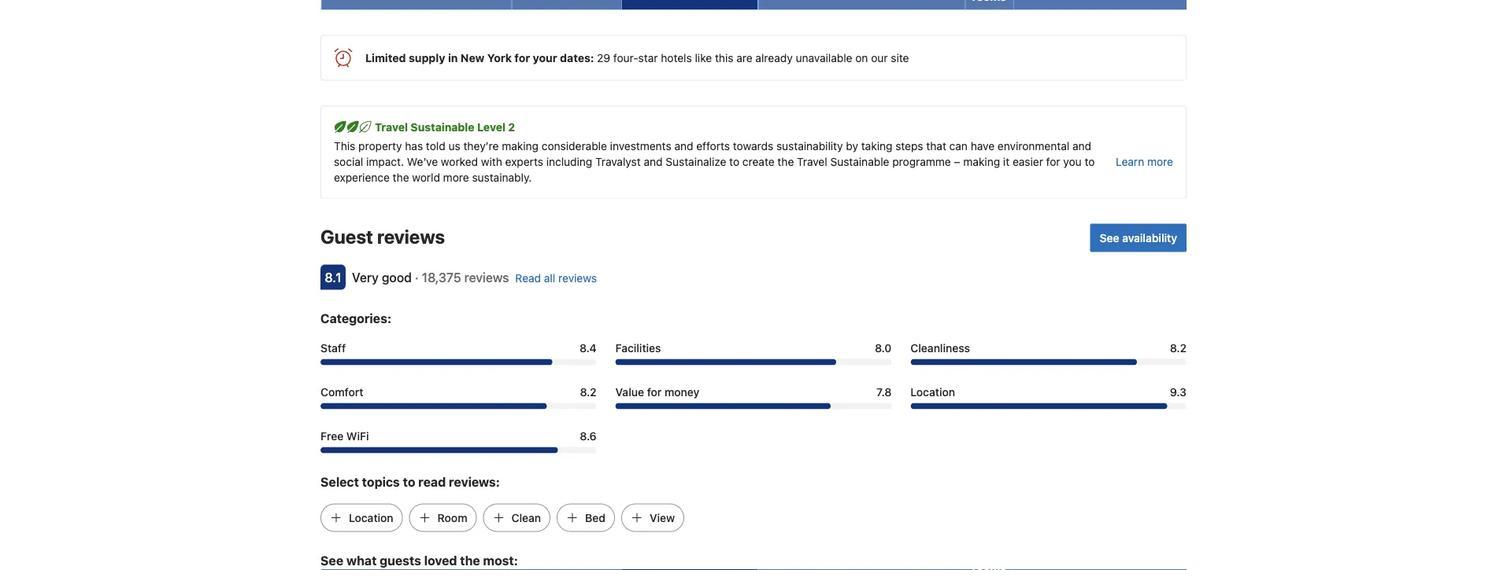 Task type: vqa. For each thing, say whether or not it's contained in the screenshot.


Task type: locate. For each thing, give the bounding box(es) containing it.
travel sustainable level 2
[[375, 120, 515, 133]]

for right the value
[[647, 386, 662, 399]]

1 vertical spatial travel
[[797, 155, 827, 168]]

0 vertical spatial making
[[502, 139, 539, 152]]

1 horizontal spatial see
[[1100, 231, 1119, 244]]

and up you
[[1072, 139, 1091, 152]]

1 horizontal spatial travel
[[797, 155, 827, 168]]

8.1
[[325, 270, 341, 285]]

making up experts
[[502, 139, 539, 152]]

for left you
[[1046, 155, 1060, 168]]

0 horizontal spatial the
[[393, 171, 409, 184]]

and up sustainalize
[[674, 139, 693, 152]]

this property has told us they're making considerable investments and efforts towards sustainability by taking steps that can have environmental and social impact. we've worked with experts including travalyst and sustainalize to create the travel sustainable programme – making it easier for you to experience the world more sustainably.
[[334, 139, 1095, 184]]

to right you
[[1085, 155, 1095, 168]]

topics
[[362, 475, 400, 490]]

more right learn
[[1147, 155, 1173, 168]]

dates:
[[560, 51, 594, 64]]

8.4
[[580, 342, 597, 355]]

reviews up ·
[[377, 225, 445, 247]]

for
[[514, 51, 530, 64], [1046, 155, 1060, 168], [647, 386, 662, 399]]

1 vertical spatial sustainable
[[830, 155, 889, 168]]

sustainability
[[776, 139, 843, 152]]

availability
[[1122, 231, 1177, 244]]

with
[[481, 155, 502, 168]]

0 horizontal spatial see
[[320, 553, 343, 568]]

select topics to read reviews:
[[320, 475, 500, 490]]

to left create
[[729, 155, 739, 168]]

our
[[871, 51, 888, 64]]

unavailable
[[796, 51, 852, 64]]

the
[[777, 155, 794, 168], [393, 171, 409, 184], [460, 553, 480, 568]]

value for money 7.8 meter
[[615, 403, 892, 410]]

reviews
[[377, 225, 445, 247], [464, 270, 509, 285], [558, 271, 597, 284]]

investments
[[610, 139, 671, 152]]

sustainable up told
[[411, 120, 475, 133]]

travel
[[375, 120, 408, 133], [797, 155, 827, 168]]

1 horizontal spatial reviews
[[464, 270, 509, 285]]

clean
[[511, 512, 541, 525]]

1 horizontal spatial sustainable
[[830, 155, 889, 168]]

2 horizontal spatial and
[[1072, 139, 1091, 152]]

sustainable inside this property has told us they're making considerable investments and efforts towards sustainability by taking steps that can have environmental and social impact. we've worked with experts including travalyst and sustainalize to create the travel sustainable programme – making it easier for you to experience the world more sustainably.
[[830, 155, 889, 168]]

reviews right all
[[558, 271, 597, 284]]

0 vertical spatial 8.2
[[1170, 342, 1187, 355]]

making
[[502, 139, 539, 152], [963, 155, 1000, 168]]

0 horizontal spatial and
[[644, 155, 663, 168]]

1 horizontal spatial the
[[460, 553, 480, 568]]

hotels
[[661, 51, 692, 64]]

and down investments
[[644, 155, 663, 168]]

2 horizontal spatial the
[[777, 155, 794, 168]]

more
[[1147, 155, 1173, 168], [443, 171, 469, 184]]

free
[[320, 430, 343, 443]]

0 horizontal spatial location
[[349, 512, 393, 525]]

1 vertical spatial for
[[1046, 155, 1060, 168]]

2 horizontal spatial for
[[1046, 155, 1060, 168]]

1 vertical spatial making
[[963, 155, 1000, 168]]

2 horizontal spatial reviews
[[558, 271, 597, 284]]

0 vertical spatial more
[[1147, 155, 1173, 168]]

facilities 8.0 meter
[[615, 359, 892, 366]]

2 horizontal spatial to
[[1085, 155, 1095, 168]]

location down the cleanliness
[[910, 386, 955, 399]]

select
[[320, 475, 359, 490]]

bed
[[585, 512, 606, 525]]

1 horizontal spatial more
[[1147, 155, 1173, 168]]

see inside button
[[1100, 231, 1119, 244]]

sustainable
[[411, 120, 475, 133], [830, 155, 889, 168]]

read
[[515, 271, 541, 284]]

location
[[910, 386, 955, 399], [349, 512, 393, 525]]

more inside button
[[1147, 155, 1173, 168]]

1 vertical spatial more
[[443, 171, 469, 184]]

1 horizontal spatial for
[[647, 386, 662, 399]]

0 horizontal spatial more
[[443, 171, 469, 184]]

they're
[[463, 139, 499, 152]]

1 horizontal spatial to
[[729, 155, 739, 168]]

travel down sustainability
[[797, 155, 827, 168]]

impact.
[[366, 155, 404, 168]]

0 horizontal spatial for
[[514, 51, 530, 64]]

see availability
[[1100, 231, 1177, 244]]

view
[[650, 512, 675, 525]]

considerable
[[542, 139, 607, 152]]

1 horizontal spatial location
[[910, 386, 955, 399]]

told
[[426, 139, 445, 152]]

the right 'loved'
[[460, 553, 480, 568]]

1 horizontal spatial 8.2
[[1170, 342, 1187, 355]]

travel inside this property has told us they're making considerable investments and efforts towards sustainability by taking steps that can have environmental and social impact. we've worked with experts including travalyst and sustainalize to create the travel sustainable programme – making it easier for you to experience the world more sustainably.
[[797, 155, 827, 168]]

staff 8.4 meter
[[320, 359, 597, 366]]

cleanliness 8.2 meter
[[910, 359, 1187, 366]]

supply
[[409, 51, 445, 64]]

8.2 left the value
[[580, 386, 597, 399]]

2 vertical spatial the
[[460, 553, 480, 568]]

are
[[736, 51, 752, 64]]

guest reviews
[[320, 225, 445, 247]]

guests
[[380, 553, 421, 568]]

and
[[674, 139, 693, 152], [1072, 139, 1091, 152], [644, 155, 663, 168]]

star
[[638, 51, 658, 64]]

sustainable down "by"
[[830, 155, 889, 168]]

1 vertical spatial see
[[320, 553, 343, 568]]

level
[[477, 120, 505, 133]]

create
[[742, 155, 775, 168]]

free wifi 8.6 meter
[[320, 447, 597, 454]]

us
[[448, 139, 460, 152]]

sustainalize
[[666, 155, 726, 168]]

steps
[[895, 139, 923, 152]]

7.8
[[876, 386, 892, 399]]

0 horizontal spatial sustainable
[[411, 120, 475, 133]]

see left availability
[[1100, 231, 1119, 244]]

2 vertical spatial for
[[647, 386, 662, 399]]

reviews left read
[[464, 270, 509, 285]]

making down have
[[963, 155, 1000, 168]]

value
[[615, 386, 644, 399]]

experts
[[505, 155, 543, 168]]

to left 'read'
[[403, 475, 415, 490]]

efforts
[[696, 139, 730, 152]]

2
[[508, 120, 515, 133]]

site
[[891, 51, 909, 64]]

8.6
[[580, 430, 597, 443]]

0 vertical spatial see
[[1100, 231, 1119, 244]]

location 9.3 meter
[[910, 403, 1187, 410]]

the down impact.
[[393, 171, 409, 184]]

learn more
[[1116, 155, 1173, 168]]

scored 8.1 element
[[320, 265, 346, 290]]

8.2 up 9.3
[[1170, 342, 1187, 355]]

you
[[1063, 155, 1082, 168]]

categories:
[[320, 311, 391, 326]]

8.2
[[1170, 342, 1187, 355], [580, 386, 597, 399]]

travel up property
[[375, 120, 408, 133]]

0 vertical spatial the
[[777, 155, 794, 168]]

very
[[352, 270, 379, 285]]

the right create
[[777, 155, 794, 168]]

location down topics
[[349, 512, 393, 525]]

for left your
[[514, 51, 530, 64]]

already
[[755, 51, 793, 64]]

see what guests loved the most:
[[320, 553, 518, 568]]

see left what
[[320, 553, 343, 568]]

0 vertical spatial travel
[[375, 120, 408, 133]]

money
[[665, 386, 700, 399]]

comfort
[[320, 386, 363, 399]]

more down worked
[[443, 171, 469, 184]]

1 vertical spatial 8.2
[[580, 386, 597, 399]]

0 horizontal spatial 8.2
[[580, 386, 597, 399]]

good
[[382, 270, 412, 285]]

taking
[[861, 139, 892, 152]]



Task type: describe. For each thing, give the bounding box(es) containing it.
0 horizontal spatial to
[[403, 475, 415, 490]]

this
[[334, 139, 355, 152]]

property
[[358, 139, 402, 152]]

guest
[[320, 225, 373, 247]]

limited supply in new york for your dates: 29 four-star hotels like this are already unavailable on our site
[[365, 51, 909, 64]]

18,375
[[422, 270, 461, 285]]

read
[[418, 475, 446, 490]]

rated very good element
[[352, 270, 412, 285]]

see for see availability
[[1100, 231, 1119, 244]]

0 horizontal spatial making
[[502, 139, 539, 152]]

social
[[334, 155, 363, 168]]

has
[[405, 139, 423, 152]]

0 vertical spatial for
[[514, 51, 530, 64]]

in
[[448, 51, 458, 64]]

0 vertical spatial location
[[910, 386, 955, 399]]

comfort 8.2 meter
[[320, 403, 597, 410]]

1 vertical spatial the
[[393, 171, 409, 184]]

0 horizontal spatial reviews
[[377, 225, 445, 247]]

sustainably.
[[472, 171, 532, 184]]

worked
[[441, 155, 478, 168]]

–
[[954, 155, 960, 168]]

review categories element
[[320, 309, 391, 328]]

limited
[[365, 51, 406, 64]]

0 horizontal spatial travel
[[375, 120, 408, 133]]

towards
[[733, 139, 773, 152]]

1 vertical spatial location
[[349, 512, 393, 525]]

value for money
[[615, 386, 700, 399]]

york
[[487, 51, 512, 64]]

what
[[346, 553, 377, 568]]

travalyst
[[595, 155, 641, 168]]

on
[[855, 51, 868, 64]]

free wifi
[[320, 430, 369, 443]]

29
[[597, 51, 610, 64]]

learn more button
[[1116, 154, 1173, 170]]

guest reviews element
[[320, 224, 1084, 249]]

it
[[1003, 155, 1010, 168]]

reviews:
[[449, 475, 500, 490]]

read all reviews
[[515, 271, 597, 284]]

world
[[412, 171, 440, 184]]

we've
[[407, 155, 438, 168]]

all
[[544, 271, 555, 284]]

most:
[[483, 553, 518, 568]]

this
[[715, 51, 733, 64]]

that
[[926, 139, 946, 152]]

environmental
[[998, 139, 1069, 152]]

more inside this property has told us they're making considerable investments and efforts towards sustainability by taking steps that can have environmental and social impact. we've worked with experts including travalyst and sustainalize to create the travel sustainable programme – making it easier for you to experience the world more sustainably.
[[443, 171, 469, 184]]

see for see what guests loved the most:
[[320, 553, 343, 568]]

four-
[[613, 51, 638, 64]]

programme
[[892, 155, 951, 168]]

easier
[[1013, 155, 1043, 168]]

staff
[[320, 342, 346, 355]]

9.3
[[1170, 386, 1187, 399]]

learn
[[1116, 155, 1144, 168]]

see availability button
[[1090, 224, 1187, 252]]

by
[[846, 139, 858, 152]]

for inside this property has told us they're making considerable investments and efforts towards sustainability by taking steps that can have environmental and social impact. we've worked with experts including travalyst and sustainalize to create the travel sustainable programme – making it easier for you to experience the world more sustainably.
[[1046, 155, 1060, 168]]

0 vertical spatial sustainable
[[411, 120, 475, 133]]

·
[[415, 270, 419, 285]]

8.2 for cleanliness
[[1170, 342, 1187, 355]]

including
[[546, 155, 592, 168]]

facilities
[[615, 342, 661, 355]]

1 horizontal spatial and
[[674, 139, 693, 152]]

have
[[971, 139, 995, 152]]

your
[[533, 51, 557, 64]]

loved
[[424, 553, 457, 568]]

new
[[461, 51, 485, 64]]

wifi
[[346, 430, 369, 443]]

cleanliness
[[910, 342, 970, 355]]

can
[[949, 139, 968, 152]]

very good · 18,375 reviews
[[352, 270, 509, 285]]

8.2 for comfort
[[580, 386, 597, 399]]

like
[[695, 51, 712, 64]]

1 horizontal spatial making
[[963, 155, 1000, 168]]

experience
[[334, 171, 390, 184]]

8.0
[[875, 342, 892, 355]]

room
[[438, 512, 467, 525]]



